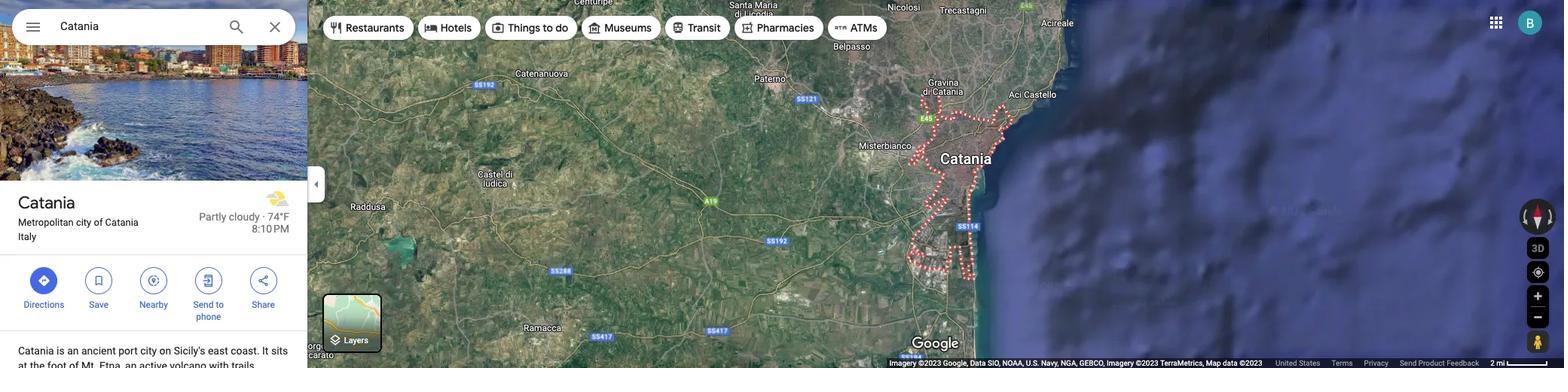Task type: describe. For each thing, give the bounding box(es) containing it.
states
[[1300, 360, 1321, 368]]

2 ©2023 from the left
[[1136, 360, 1159, 368]]

transit
[[688, 21, 721, 35]]

none field inside catania field
[[60, 17, 216, 35]]

etna,
[[99, 360, 123, 369]]

transit button
[[666, 10, 730, 46]]

0 vertical spatial an
[[67, 345, 79, 357]]


[[92, 273, 106, 289]]


[[147, 273, 161, 289]]

partly
[[199, 211, 226, 223]]


[[37, 273, 51, 289]]

port
[[119, 345, 138, 357]]

hotels
[[441, 21, 472, 35]]

2 mi
[[1491, 360, 1506, 368]]

catania is an ancient port city on sicily's east coast. it sits at the foot of mt. etna, an active volcano with trail
[[18, 345, 288, 369]]

collapse side panel image
[[308, 176, 325, 193]]

united states
[[1276, 360, 1321, 368]]

of inside catania metropolitan city of catania italy
[[94, 217, 103, 228]]


[[202, 273, 215, 289]]

save
[[89, 300, 109, 311]]

with
[[209, 360, 229, 369]]


[[24, 17, 42, 38]]

coast.
[[231, 345, 260, 357]]

city inside catania metropolitan city of catania italy
[[76, 217, 91, 228]]

actions for catania region
[[0, 256, 308, 331]]

museums
[[605, 21, 652, 35]]

catania for catania is an ancient port city on sicily's east coast. it sits at the foot of mt. etna, an active volcano with trail
[[18, 345, 54, 357]]

send for send product feedback
[[1400, 360, 1417, 368]]

2
[[1491, 360, 1495, 368]]

privacy
[[1365, 360, 1389, 368]]

8:10 pm
[[252, 223, 289, 235]]

museums button
[[582, 10, 661, 46]]

of inside catania is an ancient port city on sicily's east coast. it sits at the foot of mt. etna, an active volcano with trail
[[69, 360, 79, 369]]

united
[[1276, 360, 1298, 368]]

partly cloudy · 74°f 8:10 pm
[[199, 211, 289, 235]]

data
[[971, 360, 986, 368]]

1 vertical spatial an
[[125, 360, 137, 369]]

3d
[[1532, 242, 1545, 254]]

catania main content
[[0, 0, 308, 369]]

atms button
[[828, 10, 887, 46]]

to for phone
[[216, 300, 224, 311]]

catania for catania metropolitan city of catania italy
[[18, 193, 75, 214]]

share
[[252, 300, 275, 311]]

show street view coverage image
[[1528, 331, 1549, 354]]

send for send to phone
[[193, 300, 214, 311]]

zoom in image
[[1533, 291, 1544, 302]]

zoom out image
[[1533, 312, 1544, 323]]

sio,
[[988, 360, 1001, 368]]

 search field
[[12, 9, 295, 48]]

things to do button
[[486, 10, 578, 46]]

cloudy
[[229, 211, 260, 223]]

on
[[159, 345, 171, 357]]

foot
[[47, 360, 67, 369]]

united states button
[[1276, 359, 1321, 369]]

city inside catania is an ancient port city on sicily's east coast. it sits at the foot of mt. etna, an active volcano with trail
[[140, 345, 157, 357]]



Task type: locate. For each thing, give the bounding box(es) containing it.
send
[[193, 300, 214, 311], [1400, 360, 1417, 368]]

restaurants button
[[323, 10, 414, 46]]

feedback
[[1447, 360, 1480, 368]]

1 ©2023 from the left
[[919, 360, 942, 368]]

imagery right gebco,
[[1107, 360, 1134, 368]]

send to phone
[[193, 300, 224, 323]]

of
[[94, 217, 103, 228], [69, 360, 79, 369]]

catania up metropolitan
[[18, 193, 75, 214]]

send left the product
[[1400, 360, 1417, 368]]

an right is
[[67, 345, 79, 357]]

1 vertical spatial catania
[[105, 217, 139, 228]]

nearby
[[139, 300, 168, 311]]

city right metropolitan
[[76, 217, 91, 228]]

google account: brad klo  
(klobrad84@gmail.com) image
[[1519, 10, 1543, 34]]

footer containing imagery ©2023 google, data sio, noaa, u.s. navy, nga, gebco, imagery ©2023 terrametrics, map data ©2023
[[890, 359, 1491, 369]]

show your location image
[[1532, 266, 1546, 280]]

©2023 left terrametrics,
[[1136, 360, 1159, 368]]

google maps element
[[0, 0, 1565, 369]]

terms
[[1332, 360, 1353, 368]]

catania
[[18, 193, 75, 214], [105, 217, 139, 228], [18, 345, 54, 357]]

terms button
[[1332, 359, 1353, 369]]

·
[[262, 211, 265, 223]]

Catania field
[[12, 9, 295, 45]]

2 vertical spatial catania
[[18, 345, 54, 357]]

volcano
[[170, 360, 207, 369]]

things to do
[[508, 21, 569, 35]]

0 vertical spatial city
[[76, 217, 91, 228]]

send product feedback
[[1400, 360, 1480, 368]]

privacy button
[[1365, 359, 1389, 369]]

east
[[208, 345, 228, 357]]

terrametrics,
[[1161, 360, 1205, 368]]

0 horizontal spatial imagery
[[890, 360, 917, 368]]

to
[[543, 21, 553, 35], [216, 300, 224, 311]]

1 vertical spatial of
[[69, 360, 79, 369]]

0 vertical spatial to
[[543, 21, 553, 35]]

atms
[[851, 21, 878, 35]]

do
[[556, 21, 569, 35]]

1 horizontal spatial city
[[140, 345, 157, 357]]

things
[[508, 21, 541, 35]]

directions
[[24, 300, 64, 311]]

is
[[57, 345, 65, 357]]

0 horizontal spatial city
[[76, 217, 91, 228]]

1 horizontal spatial send
[[1400, 360, 1417, 368]]

to inside the send to phone
[[216, 300, 224, 311]]

nga,
[[1061, 360, 1078, 368]]

1 vertical spatial send
[[1400, 360, 1417, 368]]

mt.
[[81, 360, 97, 369]]

0 vertical spatial catania
[[18, 193, 75, 214]]

None field
[[60, 17, 216, 35]]

an down port
[[125, 360, 137, 369]]

to up the phone
[[216, 300, 224, 311]]

catania up 
[[105, 217, 139, 228]]

footer inside 'google maps' element
[[890, 359, 1491, 369]]

pharmacies button
[[735, 10, 824, 46]]

noaa,
[[1003, 360, 1025, 368]]

it
[[262, 345, 269, 357]]

metropolitan
[[18, 217, 74, 228]]

phone
[[196, 312, 221, 323]]

send product feedback button
[[1400, 359, 1480, 369]]

at
[[18, 360, 27, 369]]

google,
[[944, 360, 969, 368]]

 button
[[12, 9, 54, 48]]

0 horizontal spatial an
[[67, 345, 79, 357]]

send up the phone
[[193, 300, 214, 311]]

catania weather image
[[265, 187, 289, 211]]

1 imagery from the left
[[890, 360, 917, 368]]

0 horizontal spatial ©2023
[[919, 360, 942, 368]]

send inside the send to phone
[[193, 300, 214, 311]]

sicily's
[[174, 345, 205, 357]]

to inside button
[[543, 21, 553, 35]]

imagery ©2023 google, data sio, noaa, u.s. navy, nga, gebco, imagery ©2023 terrametrics, map data ©2023
[[890, 360, 1265, 368]]

0 horizontal spatial of
[[69, 360, 79, 369]]

sits
[[271, 345, 288, 357]]

3d button
[[1528, 237, 1550, 259]]

0 horizontal spatial to
[[216, 300, 224, 311]]

1 horizontal spatial an
[[125, 360, 137, 369]]

of right metropolitan
[[94, 217, 103, 228]]

0 vertical spatial of
[[94, 217, 103, 228]]

to left do
[[543, 21, 553, 35]]

3 ©2023 from the left
[[1240, 360, 1263, 368]]

the
[[30, 360, 45, 369]]

catania up the
[[18, 345, 54, 357]]

1 horizontal spatial to
[[543, 21, 553, 35]]

italy
[[18, 231, 36, 243]]

1 horizontal spatial of
[[94, 217, 103, 228]]

catania metropolitan city of catania italy
[[18, 193, 139, 243]]

u.s.
[[1026, 360, 1040, 368]]

navy,
[[1042, 360, 1059, 368]]

city
[[76, 217, 91, 228], [140, 345, 157, 357]]

catania inside catania is an ancient port city on sicily's east coast. it sits at the foot of mt. etna, an active volcano with trail
[[18, 345, 54, 357]]

pharmacies
[[757, 21, 815, 35]]

map
[[1207, 360, 1222, 368]]

mi
[[1497, 360, 1506, 368]]

1 vertical spatial city
[[140, 345, 157, 357]]

send inside button
[[1400, 360, 1417, 368]]

product
[[1419, 360, 1446, 368]]

0 vertical spatial send
[[193, 300, 214, 311]]

an
[[67, 345, 79, 357], [125, 360, 137, 369]]

©2023
[[919, 360, 942, 368], [1136, 360, 1159, 368], [1240, 360, 1263, 368]]

layers
[[344, 336, 369, 346]]

footer
[[890, 359, 1491, 369]]

74°f
[[268, 211, 289, 223]]

imagery left google,
[[890, 360, 917, 368]]

gebco,
[[1080, 360, 1105, 368]]

active
[[139, 360, 167, 369]]

1 horizontal spatial ©2023
[[1136, 360, 1159, 368]]

hotels button
[[418, 10, 481, 46]]

imagery
[[890, 360, 917, 368], [1107, 360, 1134, 368]]

©2023 left google,
[[919, 360, 942, 368]]

ancient
[[81, 345, 116, 357]]

of left "mt."
[[69, 360, 79, 369]]

data
[[1223, 360, 1238, 368]]

©2023 right data
[[1240, 360, 1263, 368]]

1 horizontal spatial imagery
[[1107, 360, 1134, 368]]

2 mi button
[[1491, 360, 1549, 368]]


[[257, 273, 270, 289]]

1 vertical spatial to
[[216, 300, 224, 311]]

restaurants
[[346, 21, 405, 35]]

city up "active"
[[140, 345, 157, 357]]

0 horizontal spatial send
[[193, 300, 214, 311]]

to for do
[[543, 21, 553, 35]]

2 horizontal spatial ©2023
[[1240, 360, 1263, 368]]

2 imagery from the left
[[1107, 360, 1134, 368]]



Task type: vqa. For each thing, say whether or not it's contained in the screenshot.
U.S.
yes



